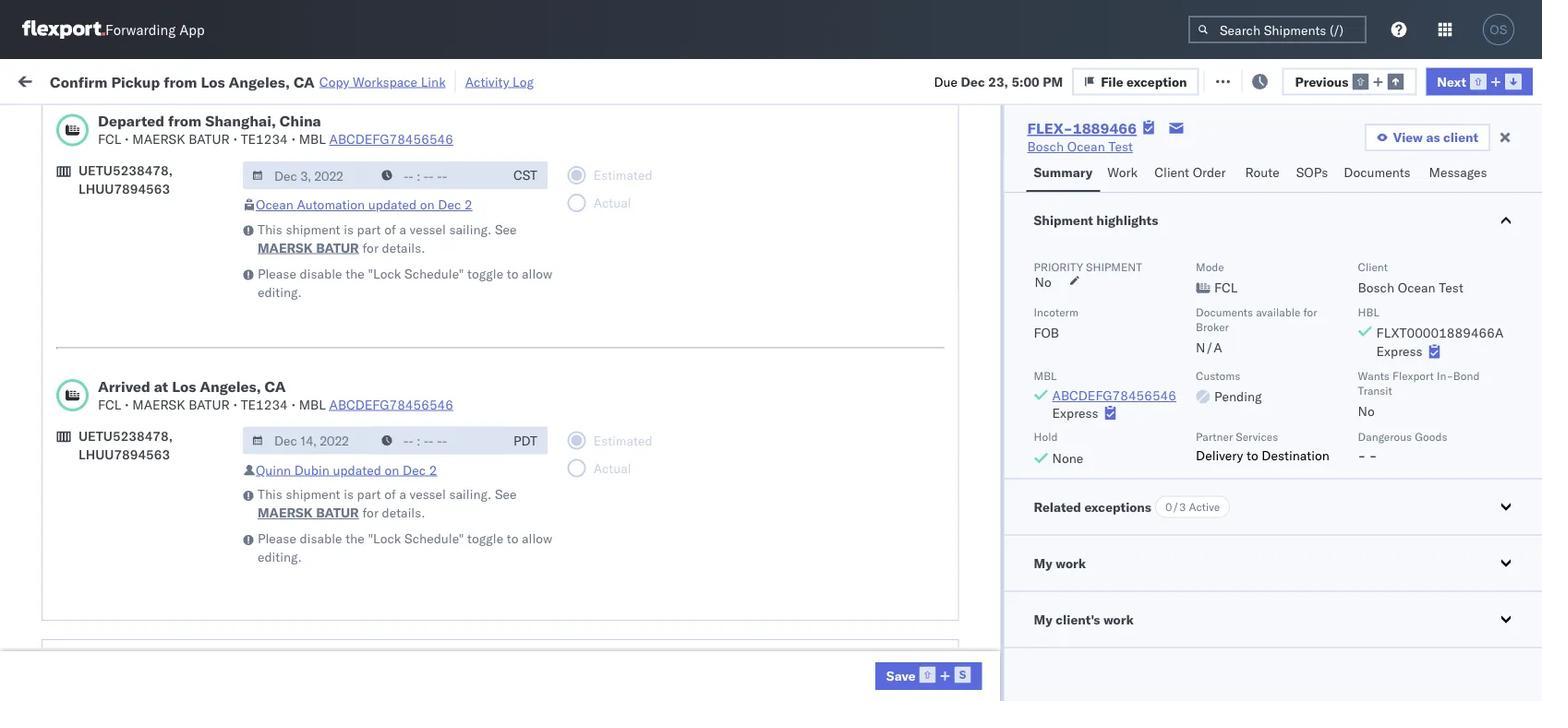 Task type: describe. For each thing, give the bounding box(es) containing it.
1 12:59 from the top
[[297, 152, 333, 168]]

759 at risk
[[339, 72, 403, 88]]

3 12:59 am mdt, nov 5, 2022 from the top
[[297, 233, 471, 249]]

pm up the 9:30 pm mst, jan 28, 2023
[[329, 558, 349, 574]]

arrived at los angeles, ca fcl • maersk batur • te1234 • mbl abcdefg78456546
[[98, 377, 453, 413]]

dec down -- : -- -- text box
[[438, 197, 461, 213]]

view as client button
[[1365, 124, 1490, 151]]

from up 'ready'
[[164, 72, 197, 91]]

maersk inside departed from shanghai, china fcl • maersk batur • te1234 • mbl abcdefg78456546
[[132, 131, 185, 147]]

editing. for angeles,
[[258, 549, 302, 566]]

to for arrived at los angeles, ca
[[507, 531, 518, 547]]

maersk batur link for departed from shanghai, china
[[258, 239, 359, 257]]

customs inside button
[[88, 304, 140, 320]]

on for arrived at los angeles, ca
[[385, 462, 399, 478]]

4 schedule pickup from los angeles, ca button from the top
[[42, 344, 262, 383]]

flex- for fourth schedule pickup from los angeles, ca button from the top
[[1019, 355, 1059, 371]]

flex- for schedule pickup from rotterdam, netherlands button
[[1019, 558, 1059, 574]]

updated for arrived at los angeles, ca
[[333, 462, 381, 478]]

2 ceau7522281, hlxu6269489, hlxu8034992 from the top
[[1138, 192, 1424, 208]]

schedule for schedule pickup from rotterdam, netherlands button
[[42, 548, 97, 564]]

abcdefg78456546 up destination
[[1258, 396, 1382, 412]]

23, for schedule delivery appointment
[[410, 518, 430, 534]]

1889466 for schedule pickup from los angeles, ca
[[1059, 355, 1115, 371]]

4 ceau7522281, hlxu6269489, hlxu8034992 from the top
[[1138, 273, 1424, 289]]

0 horizontal spatial work
[[200, 72, 233, 88]]

3 flex-2130387 from the top
[[1019, 639, 1115, 656]]

pm left 28,
[[329, 639, 349, 656]]

3 mdt, from the top
[[361, 233, 394, 249]]

dec down 24,
[[403, 462, 426, 478]]

wants flexport in-bond transit no
[[1358, 369, 1480, 420]]

pending
[[1214, 389, 1262, 405]]

pickup down confirm delivery "button"
[[100, 467, 140, 483]]

2 12:59 am mdt, nov 5, 2022 from the top
[[297, 193, 471, 209]]

2 integration from the top
[[805, 558, 869, 574]]

1 schedule pickup from los angeles, ca from the top
[[42, 142, 249, 176]]

5 schedule pickup from los angeles, ca from the top
[[42, 467, 249, 501]]

2 omkar sa from the top
[[1488, 193, 1542, 209]]

0 vertical spatial bosch
[[1027, 139, 1064, 155]]

hold
[[1034, 430, 1058, 444]]

jaehyung
[[1488, 518, 1542, 534]]

3 nov from the top
[[397, 233, 421, 249]]

transit
[[1358, 384, 1392, 398]]

2022 for schedule delivery appointment button related to 12:59 am mst, dec 14, 2022
[[446, 396, 478, 412]]

pickup up upload customs clearance documents button
[[100, 264, 140, 280]]

2 ocean fcl from the top
[[565, 193, 630, 209]]

schedule pickup from rotterdam, netherlands button
[[42, 547, 262, 586]]

2023 for schedule pickup from los angeles, ca
[[443, 477, 475, 493]]

maersk down quinn
[[258, 505, 313, 521]]

message (0)
[[248, 72, 323, 88]]

3 schedule pickup from los angeles, ca from the top
[[42, 264, 249, 298]]

2022 for 5th schedule pickup from los angeles, ca button from the bottom of the page
[[439, 193, 471, 209]]

2 integration test account - karl lagerfeld from the top
[[805, 558, 1046, 574]]

to inside partner services delivery to destination
[[1247, 447, 1258, 464]]

2 upload customs clearance documents link from the top
[[42, 628, 262, 665]]

angeles, inside arrived at los angeles, ca fcl • maersk batur • te1234 • mbl abcdefg78456546
[[200, 377, 261, 396]]

23, for schedule pickup from rotterdam, netherlands
[[410, 558, 430, 574]]

active
[[1189, 500, 1220, 514]]

pickup up departed
[[111, 72, 160, 91]]

container numbers
[[1138, 144, 1187, 172]]

5 hlxu8034992 from the top
[[1334, 314, 1424, 330]]

flex-1893174
[[1019, 477, 1115, 493]]

schedule" for departed from shanghai, china
[[404, 265, 464, 282]]

omkar for 6th schedule pickup from los angeles, ca button from the bottom
[[1488, 152, 1527, 168]]

2 vertical spatial customs
[[88, 629, 140, 645]]

msdu7304509
[[1138, 476, 1232, 493]]

progress
[[288, 114, 334, 128]]

7:00
[[297, 436, 325, 452]]

gvcu5265864 for schedule delivery appointment
[[1138, 517, 1229, 533]]

this shipment is part of a vessel sailing. see maersk batur for details. for departed from shanghai, china
[[258, 221, 517, 256]]

for left work,
[[176, 114, 191, 128]]

priority
[[1034, 260, 1083, 274]]

dangerous goods - -
[[1358, 430, 1447, 464]]

3 schedule pickup from los angeles, ca button from the top
[[42, 263, 262, 301]]

bookings test consignee
[[805, 477, 952, 493]]

pickup down the status
[[100, 142, 140, 158]]

-- : -- -- text field
[[372, 427, 503, 455]]

for down 12:59 am mst, jan 13, 2023
[[362, 505, 379, 521]]

bosch inside "client bosch ocean test incoterm fob"
[[1358, 280, 1394, 296]]

1846748 for schedule delivery appointment button related to 12:59 am mdt, nov 5, 2022
[[1059, 233, 1115, 249]]

9 resize handle column header from the left
[[1457, 143, 1479, 702]]

os button
[[1477, 8, 1520, 51]]

abcdefg78456546 up maeu9736123
[[1258, 436, 1382, 452]]

9:30 for schedule delivery appointment
[[297, 518, 325, 534]]

shipment highlights
[[1034, 212, 1158, 229]]

4 mdt, from the top
[[361, 274, 394, 290]]

messages
[[1429, 164, 1487, 181]]

4 12:59 am mdt, nov 5, 2022 from the top
[[297, 274, 471, 290]]

3 gvcu5265864 from the top
[[1138, 639, 1229, 655]]

client for bosch
[[1358, 260, 1388, 274]]

flex-2130387 for schedule pickup from rotterdam, netherlands
[[1019, 558, 1115, 574]]

os
[[1490, 23, 1508, 36]]

1889466 for schedule delivery appointment
[[1059, 396, 1115, 412]]

pm down quinn dubin updated on dec 2 button
[[329, 518, 349, 534]]

1 upload customs clearance documents link from the top
[[42, 303, 262, 340]]

1662119
[[1059, 599, 1115, 615]]

appointment for 12:59 am mdt, nov 5, 2022
[[151, 232, 227, 248]]

abcdefg78456546 button for departed from shanghai, china
[[329, 131, 453, 147]]

ocean inside "client bosch ocean test incoterm fob"
[[1398, 280, 1436, 296]]

documents down 'netherlands'
[[42, 648, 109, 664]]

5 ocean fcl from the top
[[565, 639, 630, 656]]

none
[[1052, 450, 1083, 466]]

flex- for upload customs clearance documents button
[[1019, 314, 1059, 331]]

3 integration test account - karl lagerfeld from the top
[[805, 639, 1046, 656]]

from up upload customs clearance documents button
[[144, 264, 171, 280]]

next
[[1437, 73, 1466, 89]]

0/3 active
[[1165, 500, 1220, 514]]

activity log
[[465, 73, 534, 90]]

flex id
[[990, 151, 1025, 165]]

mbl inside departed from shanghai, china fcl • maersk batur • te1234 • mbl abcdefg78456546
[[299, 131, 326, 147]]

available
[[1256, 305, 1300, 319]]

schedule delivery appointment button for 9:30 pm mst, jan 23, 2023
[[42, 516, 227, 536]]

appointment for 12:59 am mst, dec 14, 2022
[[151, 395, 227, 411]]

batch action
[[1439, 72, 1519, 88]]

1 horizontal spatial mode
[[1196, 260, 1224, 274]]

7:00 am mst, dec 24, 2022
[[297, 436, 470, 452]]

1 vertical spatial customs
[[1196, 369, 1240, 383]]

1 horizontal spatial file
[[1227, 72, 1250, 88]]

1 ceau7522281, hlxu6269489, hlxu8034992 from the top
[[1138, 151, 1424, 168]]

vessel for arrived at los angeles, ca
[[410, 487, 446, 503]]

2 karl from the top
[[963, 558, 987, 574]]

flex- for third schedule pickup from los angeles, ca button
[[1019, 274, 1059, 290]]

hlxu6269489, for schedule delivery appointment button related to 12:59 am mdt, nov 5, 2022
[[1236, 233, 1330, 249]]

schedule pickup from rotterdam, netherlands
[[42, 548, 240, 583]]

4 hlxu8034992 from the top
[[1334, 273, 1424, 289]]

los down schedule pickup from rotterdam, netherlands button
[[174, 589, 195, 605]]

1 hlxu8034992 from the top
[[1334, 151, 1424, 168]]

mbl/mawb numbers button
[[1248, 147, 1461, 165]]

route button
[[1238, 156, 1289, 192]]

allow for departed from shanghai, china
[[522, 265, 552, 282]]

partner
[[1196, 430, 1233, 444]]

4 integration from the top
[[805, 680, 869, 696]]

2 hlxu8034992 from the top
[[1334, 192, 1424, 208]]

mst, left 28,
[[352, 639, 383, 656]]

2 vertical spatial work
[[1103, 612, 1134, 628]]

3 ceau7522281, from the top
[[1138, 233, 1232, 249]]

work,
[[194, 114, 223, 128]]

flex- for sixth schedule pickup from los angeles, ca button from the top
[[1019, 599, 1059, 615]]

pickup up arrived
[[100, 345, 140, 361]]

0/3
[[1165, 500, 1186, 514]]

mst, for schedule delivery appointment button related to 12:59 am mst, dec 14, 2022
[[361, 396, 393, 412]]

no inside wants flexport in-bond transit no
[[1358, 404, 1375, 420]]

schedule for 6th schedule pickup from los angeles, ca button from the bottom
[[42, 142, 97, 158]]

lhuu7894563 for arrived
[[78, 446, 170, 463]]

2023 for schedule pickup from rotterdam, netherlands
[[434, 558, 466, 574]]

6 schedule pickup from los angeles, ca button from the top
[[42, 588, 262, 626]]

3 ocean fcl from the top
[[565, 436, 630, 452]]

client's
[[1056, 612, 1100, 628]]

1 12:59 am mdt, nov 5, 2022 from the top
[[297, 152, 471, 168]]

dec left 24,
[[388, 436, 412, 452]]

jan for schedule pickup from rotterdam, netherlands
[[387, 558, 407, 574]]

3 integration from the top
[[805, 639, 869, 656]]

quinn dubin updated on dec 2
[[256, 462, 437, 478]]

my work inside button
[[1034, 555, 1086, 572]]

0 vertical spatial my work
[[18, 67, 101, 92]]

flex-1846748 for 5th schedule pickup from los angeles, ca button from the bottom of the page
[[1019, 193, 1115, 209]]

goods
[[1415, 430, 1447, 444]]

delivery for 12:59 am mst, dec 14, 2022
[[100, 395, 148, 411]]

by:
[[67, 113, 85, 129]]

flex-1846748 for upload customs clearance documents button
[[1019, 314, 1115, 331]]

schedule for sixth schedule pickup from los angeles, ca button from the top
[[42, 589, 97, 605]]

please for angeles,
[[258, 531, 296, 547]]

documents inside 'documents available for broker n/a'
[[1196, 305, 1253, 319]]

the for arrived at los angeles, ca
[[345, 531, 365, 547]]

9:30 pm mst, jan 28, 2023
[[297, 639, 466, 656]]

6 schedule pickup from los angeles, ca from the top
[[42, 589, 249, 623]]

filtered
[[18, 113, 63, 129]]

2022 for third schedule pickup from los angeles, ca button
[[439, 274, 471, 290]]

status
[[100, 114, 132, 128]]

schedule delivery appointment link for 9:30 pm mst, jan 23, 2023
[[42, 516, 227, 534]]

3 account from the top
[[900, 639, 949, 656]]

0 horizontal spatial exception
[[1127, 73, 1187, 89]]

los right import
[[201, 72, 225, 91]]

759
[[339, 72, 363, 88]]

uetu5238478 for 12:59 am mst, dec 14, 2022
[[1236, 395, 1326, 411]]

next button
[[1426, 68, 1533, 95]]

express for hbl
[[1376, 343, 1422, 360]]

summary button
[[1026, 156, 1100, 192]]

1 nov from the top
[[397, 152, 421, 168]]

Search Shipments (/) text field
[[1188, 16, 1367, 43]]

from down upload customs clearance documents button
[[144, 345, 171, 361]]

is for departed from shanghai, china
[[344, 221, 354, 237]]

12:59 am mst, jan 13, 2023
[[297, 477, 475, 493]]

ocean automation updated on dec 2
[[256, 197, 472, 213]]

"lock for arrived at los angeles, ca
[[368, 531, 401, 547]]

1 horizontal spatial exception
[[1253, 72, 1314, 88]]

1 test123456 from the top
[[1258, 152, 1335, 168]]

toggle for departed from shanghai, china
[[467, 265, 503, 282]]

workitem button
[[11, 147, 268, 165]]

205
[[424, 72, 448, 88]]

2 schedule pickup from los angeles, ca from the top
[[42, 182, 249, 217]]

lhuu7894563, for 12:59 am mst, dec 14, 2022
[[1138, 395, 1233, 411]]

1 vertical spatial no
[[1035, 274, 1051, 290]]

pm right 5:00
[[1043, 73, 1063, 89]]

schedule pickup from los angeles, ca link for sixth schedule pickup from los angeles, ca button from the top
[[42, 588, 262, 625]]

abcd1234560
[[1138, 598, 1229, 614]]

flexport
[[1392, 369, 1434, 383]]

flex
[[990, 151, 1011, 165]]

3 ceau7522281, hlxu6269489, hlxu8034992 from the top
[[1138, 233, 1424, 249]]

of for arrived at los angeles, ca
[[384, 487, 396, 503]]

flex- for 2nd schedule pickup from los angeles, ca button from the bottom
[[1019, 477, 1059, 493]]

abcdefg78456546 up transit
[[1258, 355, 1382, 371]]

los up upload customs clearance documents button
[[174, 264, 195, 280]]

flex-1889466 for schedule pickup from los angeles, ca
[[1019, 355, 1115, 371]]

los up rotterdam,
[[174, 467, 195, 483]]

1 vertical spatial work
[[1056, 555, 1086, 572]]

documents up arrived
[[42, 323, 109, 339]]

schedule delivery appointment for 12:59 am mst, dec 14, 2022
[[42, 395, 227, 411]]

hlxu6269489, for upload customs clearance documents button
[[1236, 314, 1330, 330]]

mbl inside arrived at los angeles, ca fcl • maersk batur • te1234 • mbl abcdefg78456546
[[299, 397, 326, 413]]

1 ocean fcl from the top
[[565, 152, 630, 168]]

see for departed from shanghai, china
[[495, 221, 517, 237]]

please for china
[[258, 265, 296, 282]]

from down "workitem" button on the left top of the page
[[144, 182, 171, 199]]

4 integration test account - karl lagerfeld from the top
[[805, 680, 1046, 696]]

risk
[[381, 72, 403, 88]]

1 schedule pickup from los angeles, ca button from the top
[[42, 141, 262, 180]]

forwarding app link
[[22, 20, 205, 39]]

1 mdt, from the top
[[361, 152, 394, 168]]

from down schedule pickup from rotterdam, netherlands button
[[144, 589, 171, 605]]

4 ceau7522281, from the top
[[1138, 273, 1232, 289]]

maersk down automation
[[258, 240, 313, 256]]

client bosch ocean test incoterm fob
[[1034, 260, 1463, 341]]

blocked,
[[226, 114, 272, 128]]

28,
[[410, 639, 430, 656]]

quinn dubin updated on dec 2 button
[[256, 462, 437, 478]]

5, for 6th schedule pickup from los angeles, ca button from the bottom
[[424, 152, 436, 168]]

broker
[[1196, 320, 1229, 334]]

pickup down "workitem" button on the left top of the page
[[100, 182, 140, 199]]

-- : -- -- text field
[[372, 162, 503, 189]]

0 vertical spatial no
[[433, 114, 448, 128]]

3 lagerfeld from the top
[[991, 639, 1046, 656]]

related exceptions
[[1034, 499, 1151, 515]]

1 integration from the top
[[805, 518, 869, 534]]

services
[[1236, 430, 1278, 444]]

import
[[155, 72, 197, 88]]

2022 for schedule delivery appointment button related to 12:59 am mdt, nov 5, 2022
[[439, 233, 471, 249]]

4 karl from the top
[[963, 680, 987, 696]]

2 clearance from the top
[[143, 629, 202, 645]]

lhuu7894563, for 7:00 am mst, dec 24, 2022
[[1138, 436, 1233, 452]]

related
[[1034, 499, 1081, 515]]

1 omkar sa from the top
[[1488, 152, 1542, 168]]

4 ocean fcl from the top
[[565, 477, 630, 493]]

3 resize handle column header from the left
[[534, 143, 556, 702]]

track
[[469, 72, 499, 88]]

uetu5238478, lhuu7894563 for departed
[[78, 163, 173, 197]]

1 lhuu7894563, uetu5238478 from the top
[[1138, 355, 1326, 371]]

0 vertical spatial my
[[18, 67, 48, 92]]

gvcu5265864 for schedule pickup from rotterdam, netherlands
[[1138, 558, 1229, 574]]

2 nov from the top
[[397, 193, 421, 209]]

flex-2130387 for schedule delivery appointment
[[1019, 518, 1115, 534]]

due dec 23, 5:00 pm
[[934, 73, 1063, 89]]

client order
[[1154, 164, 1226, 181]]

on for departed from shanghai, china
[[420, 197, 435, 213]]

from down 'ready'
[[144, 142, 171, 158]]

container
[[1138, 144, 1187, 157]]

departed from shanghai, china fcl • maersk batur • te1234 • mbl abcdefg78456546
[[98, 112, 453, 147]]

abcdefg78456546 up none
[[1052, 388, 1176, 404]]

flex- for 5th schedule pickup from los angeles, ca button from the bottom of the page
[[1019, 193, 1059, 209]]

2 ceau7522281, from the top
[[1138, 192, 1232, 208]]

1 lhuu7894563, from the top
[[1138, 355, 1233, 371]]

10 resize handle column header from the left
[[1509, 143, 1531, 702]]

forwarding
[[105, 21, 176, 38]]

uetu5238478 for 7:00 am mst, dec 24, 2022
[[1236, 436, 1326, 452]]

highlights
[[1096, 212, 1158, 229]]

5 schedule pickup from los angeles, ca button from the top
[[42, 466, 262, 505]]

client for order
[[1154, 164, 1189, 181]]

flex-1889466 up the bosch ocean test
[[1027, 119, 1137, 138]]

1 lagerfeld from the top
[[991, 518, 1046, 534]]

2 upload customs clearance documents from the top
[[42, 629, 202, 664]]

1 resize handle column header from the left
[[264, 143, 286, 702]]

uetu5238478, for arrived
[[78, 428, 173, 444]]

7 resize handle column header from the left
[[1106, 143, 1128, 702]]

1 account from the top
[[900, 518, 949, 534]]

incoterm
[[1034, 305, 1078, 319]]

0 horizontal spatial file
[[1101, 73, 1123, 89]]

as
[[1426, 129, 1440, 145]]

2 test123456 from the top
[[1258, 193, 1335, 209]]

a for arrived at los angeles, ca
[[399, 487, 406, 503]]

1 horizontal spatial work
[[1107, 164, 1138, 181]]

abcdefg78456546 button for arrived at los angeles, ca
[[329, 397, 453, 413]]

view as client
[[1393, 129, 1478, 145]]

3 maeu9408431 from the top
[[1258, 639, 1351, 656]]

2 lagerfeld from the top
[[991, 558, 1046, 574]]

2 schedule pickup from los angeles, ca button from the top
[[42, 181, 262, 220]]

:
[[132, 114, 136, 128]]

3 9:30 from the top
[[297, 639, 325, 656]]

flxt00001889466a
[[1376, 325, 1504, 341]]

import work button
[[148, 59, 240, 101]]

see for arrived at los angeles, ca
[[495, 487, 517, 503]]

batch
[[1439, 72, 1475, 88]]

test inside "client bosch ocean test incoterm fob"
[[1439, 280, 1463, 296]]

for inside 'documents available for broker n/a'
[[1303, 305, 1317, 319]]

1 ceau7522281, from the top
[[1138, 151, 1232, 168]]

fcl inside arrived at los angeles, ca fcl • maersk batur • te1234 • mbl abcdefg78456546
[[98, 397, 121, 413]]

4 lagerfeld from the top
[[991, 680, 1046, 696]]

save
[[886, 668, 916, 684]]



Task type: vqa. For each thing, say whether or not it's contained in the screenshot.


Task type: locate. For each thing, give the bounding box(es) containing it.
14,
[[423, 396, 443, 412]]

uetu5238478, lhuu7894563 down arrived
[[78, 428, 173, 463]]

schedule delivery appointment button for 12:59 am mdt, nov 5, 2022
[[42, 231, 227, 252]]

schedule inside schedule pickup from rotterdam, netherlands
[[42, 548, 97, 564]]

my work up flex-1662119
[[1034, 555, 1086, 572]]

work button
[[1100, 156, 1147, 192]]

8 schedule from the top
[[42, 517, 97, 533]]

allow for arrived at los angeles, ca
[[522, 531, 552, 547]]

0 vertical spatial te1234
[[241, 131, 288, 147]]

confirm delivery button
[[42, 434, 140, 455]]

1 uetu5238478 from the top
[[1236, 355, 1326, 371]]

maersk down arrived
[[132, 397, 185, 413]]

work right import
[[200, 72, 233, 88]]

schedule for 5th schedule pickup from los angeles, ca button from the bottom of the page
[[42, 182, 97, 199]]

Search Work text field
[[922, 66, 1123, 94]]

1 toggle from the top
[[467, 265, 503, 282]]

maeu9408431 for schedule delivery appointment
[[1258, 518, 1351, 534]]

0 horizontal spatial at
[[154, 377, 168, 396]]

9:30 for schedule pickup from rotterdam, netherlands
[[297, 558, 325, 574]]

5,
[[424, 152, 436, 168], [424, 193, 436, 209], [424, 233, 436, 249], [424, 274, 436, 290]]

1 schedule from the top
[[42, 142, 97, 158]]

schedule pickup from los angeles, ca up upload customs clearance documents button
[[42, 264, 249, 298]]

2 flex-1846748 from the top
[[1019, 193, 1115, 209]]

1 9:30 pm mst, jan 23, 2023 from the top
[[297, 518, 466, 534]]

omkar for schedule delivery appointment button related to 12:59 am mdt, nov 5, 2022
[[1488, 233, 1527, 249]]

upload customs clearance documents link
[[42, 303, 262, 340], [42, 628, 262, 665]]

clearance inside button
[[143, 304, 202, 320]]

0 horizontal spatial file exception
[[1101, 73, 1187, 89]]

exceptions
[[1084, 499, 1151, 515]]

1846748 for third schedule pickup from los angeles, ca button
[[1059, 274, 1115, 290]]

0 horizontal spatial work
[[53, 67, 101, 92]]

•
[[125, 131, 129, 147], [233, 131, 237, 147], [291, 131, 296, 147], [125, 397, 129, 413], [233, 397, 237, 413], [291, 397, 296, 413]]

schedule pickup from los angeles, ca button
[[42, 141, 262, 180], [42, 181, 262, 220], [42, 263, 262, 301], [42, 344, 262, 383], [42, 466, 262, 505], [42, 588, 262, 626]]

2 1846748 from the top
[[1059, 193, 1115, 209]]

log
[[513, 73, 534, 90]]

te1234 inside departed from shanghai, china fcl • maersk batur • te1234 • mbl abcdefg78456546
[[241, 131, 288, 147]]

the for departed from shanghai, china
[[345, 265, 365, 282]]

4 flex-1846748 from the top
[[1019, 274, 1115, 290]]

1 te1234 from the top
[[241, 131, 288, 147]]

1 uetu5238478, from the top
[[78, 163, 173, 179]]

2 schedule delivery appointment link from the top
[[42, 394, 227, 412]]

lagerfeld
[[991, 518, 1046, 534], [991, 558, 1046, 574], [991, 639, 1046, 656], [991, 680, 1046, 696]]

4 5, from the top
[[424, 274, 436, 290]]

2 vertical spatial on
[[385, 462, 399, 478]]

fcl inside departed from shanghai, china fcl • maersk batur • te1234 • mbl abcdefg78456546
[[98, 131, 121, 147]]

sailing. for arrived at los angeles, ca
[[449, 487, 492, 503]]

at inside arrived at los angeles, ca fcl • maersk batur • te1234 • mbl abcdefg78456546
[[154, 377, 168, 396]]

-
[[1358, 447, 1366, 464], [1369, 447, 1377, 464], [952, 518, 960, 534], [952, 558, 960, 574], [1258, 599, 1266, 615], [1266, 599, 1274, 615], [952, 639, 960, 656], [952, 680, 960, 696]]

1 vertical spatial gvcu5265864
[[1138, 558, 1229, 574]]

please disable the "lock schedule" toggle to allow editing. for departed from shanghai, china
[[258, 265, 552, 300]]

karl
[[963, 518, 987, 534], [963, 558, 987, 574], [963, 639, 987, 656], [963, 680, 987, 696]]

updated for departed from shanghai, china
[[368, 197, 417, 213]]

mst, for schedule delivery appointment button related to 9:30 pm mst, jan 23, 2023
[[352, 518, 383, 534]]

a down ocean automation updated on dec 2
[[399, 221, 406, 237]]

2130387 down related exceptions
[[1059, 518, 1115, 534]]

uetu5238478 up maeu9736123
[[1236, 436, 1326, 452]]

flex-
[[1027, 119, 1073, 138], [1019, 152, 1059, 168], [1019, 193, 1059, 209], [1019, 233, 1059, 249], [1019, 274, 1059, 290], [1019, 314, 1059, 331], [1019, 355, 1059, 371], [1019, 396, 1059, 412], [1019, 436, 1059, 452], [1019, 477, 1059, 493], [1019, 518, 1059, 534], [1019, 558, 1059, 574], [1019, 599, 1059, 615], [1019, 639, 1059, 656]]

uetu5238478, for departed
[[78, 163, 173, 179]]

work up 'by:'
[[53, 67, 101, 92]]

0 vertical spatial on
[[451, 72, 466, 88]]

schedule delivery appointment for 9:30 pm mst, jan 23, 2023
[[42, 517, 227, 533]]

2 this shipment is part of a vessel sailing. see maersk batur for details. from the top
[[258, 487, 517, 521]]

confirm inside "button"
[[42, 435, 90, 452]]

0 vertical spatial allow
[[522, 265, 552, 282]]

this down quinn
[[258, 487, 282, 503]]

sa for schedule delivery appointment button related to 12:59 am mdt, nov 5, 2022
[[1531, 233, 1542, 249]]

lhuu7894563, uetu5238478 up partner
[[1138, 395, 1326, 411]]

to for departed from shanghai, china
[[507, 265, 518, 282]]

maersk inside arrived at los angeles, ca fcl • maersk batur • te1234 • mbl abcdefg78456546
[[132, 397, 185, 413]]

1 uetu5238478, lhuu7894563 from the top
[[78, 163, 173, 197]]

maersk batur link down automation
[[258, 239, 359, 257]]

n/a
[[1196, 340, 1222, 356]]

schedule for 2nd schedule pickup from los angeles, ca button from the bottom
[[42, 467, 97, 483]]

schedule delivery appointment button for 12:59 am mst, dec 14, 2022
[[42, 394, 227, 414]]

1846748 for 6th schedule pickup from los angeles, ca button from the bottom
[[1059, 152, 1115, 168]]

1889466 for confirm delivery
[[1059, 436, 1115, 452]]

delivery inside confirm delivery link
[[93, 435, 140, 452]]

2 lhuu7894563, uetu5238478 from the top
[[1138, 395, 1326, 411]]

1 vertical spatial schedule"
[[404, 531, 464, 547]]

pickup inside schedule pickup from rotterdam, netherlands
[[100, 548, 140, 564]]

0 vertical spatial uetu5238478, lhuu7894563
[[78, 163, 173, 197]]

0 horizontal spatial mode
[[565, 151, 593, 165]]

part down ocean automation updated on dec 2
[[357, 221, 381, 237]]

operator
[[1488, 151, 1533, 165]]

9:30 pm mst, jan 23, 2023 for schedule delivery appointment
[[297, 518, 466, 534]]

1 sa from the top
[[1531, 152, 1542, 168]]

see down pdt
[[495, 487, 517, 503]]

2 resize handle column header from the left
[[469, 143, 491, 702]]

5 resize handle column header from the left
[[774, 143, 796, 702]]

schedule pickup from los angeles, ca link down schedule pickup from rotterdam, netherlands button
[[42, 588, 262, 625]]

documents available for broker n/a
[[1196, 305, 1317, 356]]

schedule pickup from los angeles, ca link for 2nd schedule pickup from los angeles, ca button from the bottom
[[42, 466, 262, 503]]

1 this shipment is part of a vessel sailing. see maersk batur for details. from the top
[[258, 221, 517, 256]]

2 upload from the top
[[42, 629, 84, 645]]

mst, up quinn dubin updated on dec 2
[[353, 436, 385, 452]]

2 please from the top
[[258, 531, 296, 547]]

1 vertical spatial bosch
[[1358, 280, 1394, 296]]

client inside "client bosch ocean test incoterm fob"
[[1358, 260, 1388, 274]]

1 editing. from the top
[[258, 284, 302, 300]]

2 schedule" from the top
[[404, 531, 464, 547]]

schedule pickup from los angeles, ca link down upload customs clearance documents button
[[42, 344, 262, 381]]

my inside my work button
[[1034, 555, 1052, 572]]

3 12:59 from the top
[[297, 233, 333, 249]]

clearance
[[143, 304, 202, 320], [143, 629, 202, 645]]

3 karl from the top
[[963, 639, 987, 656]]

hlxu8034992 down documents button
[[1334, 233, 1424, 249]]

1 vertical spatial sa
[[1531, 193, 1542, 209]]

schedule
[[42, 142, 97, 158], [42, 182, 97, 199], [42, 232, 97, 248], [42, 264, 97, 280], [42, 345, 97, 361], [42, 395, 97, 411], [42, 467, 97, 483], [42, 517, 97, 533], [42, 548, 97, 564], [42, 589, 97, 605]]

for down ocean automation updated on dec 2
[[362, 240, 379, 256]]

2130387 for schedule pickup from rotterdam, netherlands
[[1059, 558, 1115, 574]]

2 appointment from the top
[[151, 395, 227, 411]]

0 vertical spatial 9:30
[[297, 518, 325, 534]]

1 vertical spatial uetu5238478
[[1236, 395, 1326, 411]]

numbers for container numbers
[[1138, 158, 1183, 172]]

sailing.
[[449, 221, 492, 237], [449, 487, 492, 503]]

1 vertical spatial 9:30 pm mst, jan 23, 2023
[[297, 558, 466, 574]]

schedule pickup from los angeles, ca down 'ready'
[[42, 142, 249, 176]]

8 resize handle column header from the left
[[1226, 143, 1248, 702]]

2 vertical spatial omkar
[[1488, 233, 1527, 249]]

2 for arrived at los angeles, ca
[[429, 462, 437, 478]]

1 gvcu5265864 from the top
[[1138, 517, 1229, 533]]

departed
[[98, 112, 164, 130]]

exception
[[1253, 72, 1314, 88], [1127, 73, 1187, 89]]

documents button
[[1336, 156, 1422, 192]]

schedule pickup from los angeles, ca button up upload customs clearance documents button
[[42, 263, 262, 301]]

4 nov from the top
[[397, 274, 421, 290]]

4 schedule pickup from los angeles, ca link from the top
[[42, 344, 262, 381]]

1 vertical spatial disable
[[300, 531, 342, 547]]

2 please disable the "lock schedule" toggle to allow editing. from the top
[[258, 531, 552, 566]]

te1234 inside arrived at los angeles, ca fcl • maersk batur • te1234 • mbl abcdefg78456546
[[241, 397, 288, 413]]

1 vertical spatial 9:30
[[297, 558, 325, 574]]

hlxu8034992 up wants
[[1334, 314, 1424, 330]]

editing. for china
[[258, 284, 302, 300]]

mbl/mawb numbers
[[1258, 151, 1370, 165]]

lhuu7894563
[[78, 181, 170, 197], [78, 446, 170, 463]]

sa for 6th schedule pickup from los angeles, ca button from the bottom
[[1531, 152, 1542, 168]]

previous button
[[1282, 68, 1417, 95]]

flex-1889466 for schedule delivery appointment
[[1019, 396, 1115, 412]]

customs
[[88, 304, 140, 320], [1196, 369, 1240, 383], [88, 629, 140, 645]]

bond
[[1453, 369, 1480, 383]]

0 vertical spatial vessel
[[410, 221, 446, 237]]

2 this from the top
[[258, 487, 282, 503]]

--
[[1258, 599, 1274, 615]]

mode right the "snooze"
[[565, 151, 593, 165]]

2 maersk batur link from the top
[[258, 504, 359, 523]]

fob
[[1034, 325, 1059, 341]]

0 vertical spatial appointment
[[151, 232, 227, 248]]

2 vertical spatial no
[[1358, 404, 1375, 420]]

1 integration test account - karl lagerfeld from the top
[[805, 518, 1046, 534]]

shipment down the dubin
[[286, 487, 340, 503]]

4 12:59 from the top
[[297, 274, 333, 290]]

mode inside button
[[565, 151, 593, 165]]

1846748 for upload customs clearance documents button
[[1059, 314, 1115, 331]]

details. for arrived at los angeles, ca
[[382, 505, 425, 521]]

this down mmm d, yyyy text field
[[258, 221, 282, 237]]

summary
[[1034, 164, 1093, 181]]

at for arrived
[[154, 377, 168, 396]]

is down quinn dubin updated on dec 2 button
[[344, 487, 354, 503]]

2 12:59 from the top
[[297, 193, 333, 209]]

batur
[[189, 131, 230, 147], [316, 240, 359, 256], [189, 397, 230, 413], [316, 505, 359, 521]]

2 account from the top
[[900, 558, 949, 574]]

lagerfeld right "save" button
[[991, 680, 1046, 696]]

schedule pickup from los angeles, ca button down schedule pickup from rotterdam, netherlands button
[[42, 588, 262, 626]]

sailing. down -- : -- -- text box
[[449, 221, 492, 237]]

1 vertical spatial upload customs clearance documents
[[42, 629, 202, 664]]

upload customs clearance documents button
[[42, 303, 262, 342]]

at left 'risk'
[[366, 72, 378, 88]]

3 test123456 from the top
[[1258, 314, 1335, 331]]

work down container
[[1107, 164, 1138, 181]]

3 2130387 from the top
[[1059, 639, 1115, 656]]

updated down deadline button
[[368, 197, 417, 213]]

schedule for schedule delivery appointment button related to 9:30 pm mst, jan 23, 2023
[[42, 517, 97, 533]]

ca inside arrived at los angeles, ca fcl • maersk batur • te1234 • mbl abcdefg78456546
[[265, 377, 286, 396]]

2 vertical spatial schedule delivery appointment button
[[42, 516, 227, 536]]

1 vertical spatial clearance
[[143, 629, 202, 645]]

5 ceau7522281, from the top
[[1138, 314, 1232, 330]]

hlxu6269489, for 6th schedule pickup from los angeles, ca button from the bottom
[[1236, 151, 1330, 168]]

1 vertical spatial schedule delivery appointment link
[[42, 394, 227, 412]]

0 vertical spatial of
[[384, 221, 396, 237]]

1 vertical spatial lhuu7894563
[[78, 446, 170, 463]]

2130387 up 1662119
[[1059, 558, 1115, 574]]

0 vertical spatial this
[[258, 221, 282, 237]]

exception down search shipments (/) text field
[[1253, 72, 1314, 88]]

mbl/mawb
[[1258, 151, 1322, 165]]

this shipment is part of a vessel sailing. see maersk batur for details. down ocean automation updated on dec 2
[[258, 221, 517, 256]]

2022
[[439, 152, 471, 168], [439, 193, 471, 209], [439, 233, 471, 249], [439, 274, 471, 290], [446, 396, 478, 412], [438, 436, 470, 452]]

1889466 up none
[[1059, 396, 1115, 412]]

5, for 5th schedule pickup from los angeles, ca button from the bottom of the page
[[424, 193, 436, 209]]

schedule"
[[404, 265, 464, 282], [404, 531, 464, 547]]

0 horizontal spatial numbers
[[1138, 158, 1183, 172]]

2 vertical spatial test123456
[[1258, 314, 1335, 331]]

flex- for confirm delivery "button"
[[1019, 436, 1059, 452]]

3 hlxu8034992 from the top
[[1334, 233, 1424, 249]]

2022 for confirm delivery "button"
[[438, 436, 470, 452]]

is
[[344, 221, 354, 237], [344, 487, 354, 503]]

23, up 28,
[[410, 558, 430, 574]]

1 vertical spatial lhuu7894563,
[[1138, 395, 1233, 411]]

0 vertical spatial "lock
[[368, 265, 401, 282]]

los down upload customs clearance documents button
[[174, 345, 195, 361]]

partner services delivery to destination
[[1196, 430, 1330, 464]]

at for 759
[[366, 72, 378, 88]]

ocean fcl
[[565, 152, 630, 168], [565, 193, 630, 209], [565, 436, 630, 452], [565, 477, 630, 493], [565, 639, 630, 656]]

dec left the 14,
[[396, 396, 420, 412]]

2 vertical spatial maeu9408431
[[1258, 639, 1351, 656]]

my up filtered
[[18, 67, 48, 92]]

toggle
[[467, 265, 503, 282], [467, 531, 503, 547]]

0 vertical spatial 9:30 pm mst, jan 23, 2023
[[297, 518, 466, 534]]

1 vertical spatial toggle
[[467, 531, 503, 547]]

container numbers button
[[1128, 139, 1230, 173]]

express for mbl
[[1052, 405, 1098, 421]]

numbers inside container numbers
[[1138, 158, 1183, 172]]

batur inside departed from shanghai, china fcl • maersk batur • te1234 • mbl abcdefg78456546
[[189, 131, 230, 147]]

my work
[[18, 67, 101, 92], [1034, 555, 1086, 572]]

1889466 down fob
[[1059, 355, 1115, 371]]

this shipment is part of a vessel sailing. see maersk batur for details. for arrived at los angeles, ca
[[258, 487, 517, 521]]

24,
[[415, 436, 435, 452]]

maeu9408431 for schedule pickup from rotterdam, netherlands
[[1258, 558, 1351, 574]]

from inside departed from shanghai, china fcl • maersk batur • te1234 • mbl abcdefg78456546
[[168, 112, 202, 130]]

0 vertical spatial see
[[495, 221, 517, 237]]

client
[[1154, 164, 1189, 181], [1358, 260, 1388, 274]]

no down transit
[[1358, 404, 1375, 420]]

2 is from the top
[[344, 487, 354, 503]]

customs up the pending
[[1196, 369, 1240, 383]]

2 gvcu5265864 from the top
[[1138, 558, 1229, 574]]

5 flex-1846748 from the top
[[1019, 314, 1115, 331]]

1 vertical spatial schedule delivery appointment
[[42, 395, 227, 411]]

disable for arrived at los angeles, ca
[[300, 531, 342, 547]]

cst
[[513, 167, 537, 183]]

2 vertical spatial sa
[[1531, 233, 1542, 249]]

0 vertical spatial 23,
[[988, 73, 1008, 89]]

flex id button
[[981, 147, 1110, 165]]

details. down 12:59 am mst, jan 13, 2023
[[382, 505, 425, 521]]

3 omkar sa from the top
[[1488, 233, 1542, 249]]

los down "workitem" button on the left top of the page
[[174, 182, 195, 199]]

1 vertical spatial shipment
[[1086, 260, 1142, 274]]

numbers inside button
[[1325, 151, 1370, 165]]

schedule delivery appointment for 12:59 am mdt, nov 5, 2022
[[42, 232, 227, 248]]

0 vertical spatial work
[[53, 67, 101, 92]]

2 for departed from shanghai, china
[[464, 197, 472, 213]]

0 vertical spatial schedule delivery appointment button
[[42, 231, 227, 252]]

schedule delivery appointment up confirm delivery
[[42, 395, 227, 411]]

4 account from the top
[[900, 680, 949, 696]]

appointment right arrived
[[151, 395, 227, 411]]

1 vertical spatial uetu5238478, lhuu7894563
[[78, 428, 173, 463]]

6 12:59 from the top
[[297, 477, 333, 493]]

2 the from the top
[[345, 531, 365, 547]]

my work button
[[1004, 536, 1542, 591]]

abcdefg78456546 button up none
[[1052, 388, 1176, 404]]

hlxu6269489, for 5th schedule pickup from los angeles, ca button from the bottom of the page
[[1236, 192, 1330, 208]]

in
[[275, 114, 285, 128]]

flex- for schedule delivery appointment button related to 9:30 pm mst, jan 23, 2023
[[1019, 518, 1059, 534]]

0 vertical spatial upload customs clearance documents
[[42, 304, 202, 339]]

2 horizontal spatial no
[[1358, 404, 1375, 420]]

0 vertical spatial lhuu7894563,
[[1138, 355, 1233, 371]]

1 horizontal spatial on
[[420, 197, 435, 213]]

customs up arrived
[[88, 304, 140, 320]]

1 vertical spatial te1234
[[241, 397, 288, 413]]

for
[[176, 114, 191, 128], [362, 240, 379, 256], [1303, 305, 1317, 319], [362, 505, 379, 521]]

0 vertical spatial mode
[[565, 151, 593, 165]]

1 vertical spatial lhuu7894563, uetu5238478
[[1138, 395, 1326, 411]]

2 horizontal spatial on
[[451, 72, 466, 88]]

ocean inside bosch ocean test link
[[1067, 139, 1105, 155]]

1 vertical spatial updated
[[333, 462, 381, 478]]

flex-1846748 for schedule delivery appointment button related to 12:59 am mdt, nov 5, 2022
[[1019, 233, 1115, 249]]

1 please from the top
[[258, 265, 296, 282]]

flex-1846748 for third schedule pickup from los angeles, ca button
[[1019, 274, 1115, 290]]

please disable the "lock schedule" toggle to allow editing.
[[258, 265, 552, 300], [258, 531, 552, 566]]

forwarding app
[[105, 21, 205, 38]]

schedule delivery appointment up schedule pickup from rotterdam, netherlands
[[42, 517, 227, 533]]

5 12:59 from the top
[[297, 396, 333, 412]]

is for arrived at los angeles, ca
[[344, 487, 354, 503]]

1 vertical spatial "lock
[[368, 531, 401, 547]]

schedule for schedule delivery appointment button related to 12:59 am mdt, nov 5, 2022
[[42, 232, 97, 248]]

ready
[[140, 114, 173, 128]]

ocean automation updated on dec 2 button
[[256, 197, 472, 213]]

mst, for schedule pickup from rotterdam, netherlands button
[[352, 558, 383, 574]]

activity
[[465, 73, 509, 90]]

3 lhuu7894563, from the top
[[1138, 436, 1233, 452]]

confirm for pickup
[[50, 72, 108, 91]]

MMM D, YYYY text field
[[243, 427, 374, 455]]

batur inside arrived at los angeles, ca fcl • maersk batur • te1234 • mbl abcdefg78456546
[[189, 397, 230, 413]]

los inside arrived at los angeles, ca fcl • maersk batur • te1234 • mbl abcdefg78456546
[[172, 377, 196, 396]]

1 disable from the top
[[300, 265, 342, 282]]

1 vertical spatial on
[[420, 197, 435, 213]]

express up hold
[[1052, 405, 1098, 421]]

2 "lock from the top
[[368, 531, 401, 547]]

client down container
[[1154, 164, 1189, 181]]

schedule for schedule delivery appointment button related to 12:59 am mst, dec 14, 2022
[[42, 395, 97, 411]]

10 schedule from the top
[[42, 589, 97, 605]]

1 horizontal spatial express
[[1376, 343, 1422, 360]]

0 vertical spatial schedule"
[[404, 265, 464, 282]]

2 schedule delivery appointment from the top
[[42, 395, 227, 411]]

uetu5238478 down available
[[1236, 355, 1326, 371]]

flex- for schedule delivery appointment button related to 12:59 am mdt, nov 5, 2022
[[1019, 233, 1059, 249]]

quinn
[[256, 462, 291, 478]]

uetu5238478 up services
[[1236, 395, 1326, 411]]

upload customs clearance documents inside button
[[42, 304, 202, 339]]

mbl down fob
[[1034, 369, 1057, 383]]

my client's work
[[1034, 612, 1134, 628]]

1 vertical spatial please
[[258, 531, 296, 547]]

1 horizontal spatial file exception
[[1227, 72, 1314, 88]]

0 vertical spatial test123456
[[1258, 152, 1335, 168]]

upload customs clearance documents up arrived
[[42, 304, 202, 339]]

2 mdt, from the top
[[361, 193, 394, 209]]

abcdefg78456546 inside arrived at los angeles, ca fcl • maersk batur • te1234 • mbl abcdefg78456546
[[329, 397, 453, 413]]

on right 205 in the top left of the page
[[451, 72, 466, 88]]

0 vertical spatial the
[[345, 265, 365, 282]]

los right arrived
[[172, 377, 196, 396]]

test
[[1108, 139, 1133, 155], [1439, 280, 1463, 296], [863, 477, 887, 493], [872, 518, 897, 534], [872, 558, 897, 574], [872, 639, 897, 656], [872, 680, 897, 696]]

1 5, from the top
[[424, 152, 436, 168]]

app
[[179, 21, 205, 38]]

upload inside button
[[42, 304, 84, 320]]

schedule pickup from los angeles, ca button down "workitem" button on the left top of the page
[[42, 181, 262, 220]]

2130387
[[1059, 518, 1115, 534], [1059, 558, 1115, 574], [1059, 639, 1115, 656]]

jan for schedule pickup from los angeles, ca
[[396, 477, 416, 493]]

1 vertical spatial omkar
[[1488, 193, 1527, 209]]

maeu9408431 down -- on the right bottom
[[1258, 639, 1351, 656]]

0 horizontal spatial no
[[433, 114, 448, 128]]

4 schedule pickup from los angeles, ca from the top
[[42, 345, 249, 380]]

1 omkar from the top
[[1488, 152, 1527, 168]]

ceau7522281,
[[1138, 151, 1232, 168], [1138, 192, 1232, 208], [1138, 233, 1232, 249], [1138, 273, 1232, 289], [1138, 314, 1232, 330]]

1 vertical spatial my work
[[1034, 555, 1086, 572]]

1 vertical spatial test123456
[[1258, 193, 1335, 209]]

1 vertical spatial at
[[154, 377, 168, 396]]

4 schedule from the top
[[42, 264, 97, 280]]

0 vertical spatial please
[[258, 265, 296, 282]]

1 vertical spatial schedule delivery appointment button
[[42, 394, 227, 414]]

china
[[280, 112, 321, 130]]

lhuu7894563, up partner
[[1138, 395, 1233, 411]]

0 vertical spatial at
[[366, 72, 378, 88]]

flexport. image
[[22, 20, 105, 39]]

1 2130387 from the top
[[1059, 518, 1115, 534]]

1 vertical spatial mbl
[[1034, 369, 1057, 383]]

0 vertical spatial uetu5238478,
[[78, 163, 173, 179]]

schedule delivery appointment button
[[42, 231, 227, 252], [42, 394, 227, 414], [42, 516, 227, 536]]

shipment for arrived at los angeles, ca
[[286, 487, 340, 503]]

delivery for 9:30 pm mst, jan 23, 2023
[[100, 517, 148, 533]]

6 resize handle column header from the left
[[958, 143, 981, 702]]

from up schedule pickup from rotterdam, netherlands link
[[144, 467, 171, 483]]

1 vertical spatial appointment
[[151, 395, 227, 411]]

pickup up 'netherlands'
[[100, 548, 140, 564]]

mst,
[[361, 396, 393, 412], [353, 436, 385, 452], [361, 477, 393, 493], [352, 518, 383, 534], [352, 558, 383, 574], [352, 639, 383, 656]]

1 the from the top
[[345, 265, 365, 282]]

0 vertical spatial sa
[[1531, 152, 1542, 168]]

confirm delivery link
[[42, 434, 140, 453]]

1 9:30 from the top
[[297, 518, 325, 534]]

1889466 up the bosch ocean test
[[1073, 119, 1137, 138]]

4 resize handle column header from the left
[[654, 143, 676, 702]]

allow
[[522, 265, 552, 282], [522, 531, 552, 547]]

hbl
[[1358, 305, 1379, 319]]

1 vertical spatial upload
[[42, 629, 84, 645]]

a left 13,
[[399, 487, 406, 503]]

2 vertical spatial gvcu5265864
[[1138, 639, 1229, 655]]

gvcu5265864 up abcd1234560 in the bottom right of the page
[[1138, 558, 1229, 574]]

sailing. for departed from shanghai, china
[[449, 221, 492, 237]]

my inside my client's work button
[[1034, 612, 1052, 628]]

1889466 up 1893174
[[1059, 436, 1115, 452]]

1 karl from the top
[[963, 518, 987, 534]]

pickup
[[111, 72, 160, 91], [100, 142, 140, 158], [100, 182, 140, 199], [100, 264, 140, 280], [100, 345, 140, 361], [100, 467, 140, 483], [100, 548, 140, 564], [100, 589, 140, 605]]

0 horizontal spatial on
[[385, 462, 399, 478]]

save button
[[875, 663, 982, 691]]

lhuu7894563, uetu5238478 for 7:00 am mst, dec 24, 2022
[[1138, 436, 1326, 452]]

"lock down ocean automation updated on dec 2
[[368, 265, 401, 282]]

0 horizontal spatial client
[[1154, 164, 1189, 181]]

0 vertical spatial schedule delivery appointment
[[42, 232, 227, 248]]

route
[[1245, 164, 1279, 181]]

2 vertical spatial uetu5238478
[[1236, 436, 1326, 452]]

1 vertical spatial express
[[1052, 405, 1098, 421]]

1 see from the top
[[495, 221, 517, 237]]

abcdefg78456546
[[329, 131, 453, 147], [1258, 355, 1382, 371], [1052, 388, 1176, 404], [1258, 396, 1382, 412], [329, 397, 453, 413], [1258, 436, 1382, 452]]

this shipment is part of a vessel sailing. see maersk batur for details. down quinn dubin updated on dec 2
[[258, 487, 517, 521]]

0 vertical spatial part
[[357, 221, 381, 237]]

0 vertical spatial clearance
[[143, 304, 202, 320]]

5 ceau7522281, hlxu6269489, hlxu8034992 from the top
[[1138, 314, 1424, 330]]

0 vertical spatial uetu5238478
[[1236, 355, 1326, 371]]

5 schedule from the top
[[42, 345, 97, 361]]

2 toggle from the top
[[467, 531, 503, 547]]

1 vertical spatial allow
[[522, 531, 552, 547]]

2 sa from the top
[[1531, 193, 1542, 209]]

from inside schedule pickup from rotterdam, netherlands
[[144, 548, 171, 564]]

destination
[[1262, 447, 1330, 464]]

abcdefg78456546 inside departed from shanghai, china fcl • maersk batur • te1234 • mbl abcdefg78456546
[[329, 131, 453, 147]]

3 5, from the top
[[424, 233, 436, 249]]

"lock down 12:59 am mst, jan 13, 2023
[[368, 531, 401, 547]]

resize handle column header
[[264, 143, 286, 702], [469, 143, 491, 702], [534, 143, 556, 702], [654, 143, 676, 702], [774, 143, 796, 702], [958, 143, 981, 702], [1106, 143, 1128, 702], [1226, 143, 1248, 702], [1457, 143, 1479, 702], [1509, 143, 1531, 702]]

flex-1889466 for confirm delivery
[[1019, 436, 1115, 452]]

uetu5238478, down :
[[78, 163, 173, 179]]

no down link
[[433, 114, 448, 128]]

netherlands
[[42, 566, 115, 583]]

ocean
[[1067, 139, 1105, 155], [565, 152, 603, 168], [565, 193, 603, 209], [256, 197, 294, 213], [1398, 280, 1436, 296], [565, 436, 603, 452], [565, 477, 603, 493], [565, 639, 603, 656]]

schedule pickup from los angeles, ca button down confirm delivery "button"
[[42, 466, 262, 505]]

0 vertical spatial this shipment is part of a vessel sailing. see maersk batur for details.
[[258, 221, 517, 256]]

part for arrived at los angeles, ca
[[357, 487, 381, 503]]

my for my client's work button
[[1034, 612, 1052, 628]]

lagerfeld down the related
[[991, 518, 1046, 534]]

los down work,
[[174, 142, 195, 158]]

omkar for 5th schedule pickup from los angeles, ca button from the bottom of the page
[[1488, 193, 1527, 209]]

flex- for 6th schedule pickup from los angeles, ca button from the bottom
[[1019, 152, 1059, 168]]

1 vertical spatial to
[[1247, 447, 1258, 464]]

of left 13,
[[384, 487, 396, 503]]

appointment for 9:30 pm mst, jan 23, 2023
[[151, 517, 227, 533]]

flex- for schedule delivery appointment button related to 12:59 am mst, dec 14, 2022
[[1019, 396, 1059, 412]]

1 vertical spatial flex-2130387
[[1019, 558, 1115, 574]]

0 vertical spatial flex-2130387
[[1019, 518, 1115, 534]]

dec right due
[[961, 73, 985, 89]]

link
[[421, 73, 446, 90]]

2 vertical spatial 2130387
[[1059, 639, 1115, 656]]

0 vertical spatial a
[[399, 221, 406, 237]]

1 maeu9408431 from the top
[[1258, 518, 1351, 534]]

schedule pickup from los angeles, ca link down 'ready'
[[42, 141, 262, 178]]

pickup down schedule pickup from rotterdam, netherlands
[[100, 589, 140, 605]]

9:30
[[297, 518, 325, 534], [297, 558, 325, 574], [297, 639, 325, 656]]

abcdefg78456546 button down workspace
[[329, 131, 453, 147]]

please disable the "lock schedule" toggle to allow editing. for arrived at los angeles, ca
[[258, 531, 552, 566]]

MMM D, YYYY text field
[[243, 162, 374, 189]]

2 disable from the top
[[300, 531, 342, 547]]

consignee
[[890, 477, 952, 493]]

integration test account - karl lagerfeld
[[805, 518, 1046, 534], [805, 558, 1046, 574], [805, 639, 1046, 656], [805, 680, 1046, 696]]

2 horizontal spatial work
[[1103, 612, 1134, 628]]

flex-1889466
[[1027, 119, 1137, 138], [1019, 355, 1115, 371], [1019, 396, 1115, 412], [1019, 436, 1115, 452]]

no
[[433, 114, 448, 128], [1035, 274, 1051, 290], [1358, 404, 1375, 420]]

2 vertical spatial appointment
[[151, 517, 227, 533]]

delivery inside partner services delivery to destination
[[1196, 447, 1243, 464]]

at
[[366, 72, 378, 88], [154, 377, 168, 396]]

0 vertical spatial work
[[200, 72, 233, 88]]

maeu9408431 up -- on the right bottom
[[1258, 558, 1351, 574]]

flex-2130387 up flex-1662119
[[1019, 558, 1115, 574]]

bosch up hbl
[[1358, 280, 1394, 296]]

client inside client order button
[[1154, 164, 1189, 181]]

2 hlxu6269489, from the top
[[1236, 192, 1330, 208]]

a for departed from shanghai, china
[[399, 221, 406, 237]]

delivery up confirm delivery
[[100, 395, 148, 411]]

1 vertical spatial a
[[399, 487, 406, 503]]

mst, up 7:00 am mst, dec 24, 2022
[[361, 396, 393, 412]]

copy workspace link button
[[319, 73, 446, 90]]

shipment
[[286, 221, 340, 237], [1086, 260, 1142, 274], [286, 487, 340, 503]]

jan for schedule delivery appointment
[[387, 518, 407, 534]]

schedule pickup from los angeles, ca link down confirm delivery "button"
[[42, 466, 262, 503]]

1 vertical spatial upload customs clearance documents link
[[42, 628, 262, 665]]

documents down "view"
[[1344, 164, 1411, 181]]

disable for departed from shanghai, china
[[300, 265, 342, 282]]

at right arrived
[[154, 377, 168, 396]]

1 vertical spatial this
[[258, 487, 282, 503]]

file exception button
[[1199, 66, 1326, 94], [1199, 66, 1326, 94], [1072, 68, 1199, 95], [1072, 68, 1199, 95]]

part for departed from shanghai, china
[[357, 221, 381, 237]]

schedule pickup from los angeles, ca link for third schedule pickup from los angeles, ca button
[[42, 263, 262, 300]]

schedule pickup from los angeles, ca link down "workitem" button on the left top of the page
[[42, 181, 262, 218]]

id
[[1013, 151, 1025, 165]]

confirm delivery
[[42, 435, 140, 452]]

0 vertical spatial to
[[507, 265, 518, 282]]



